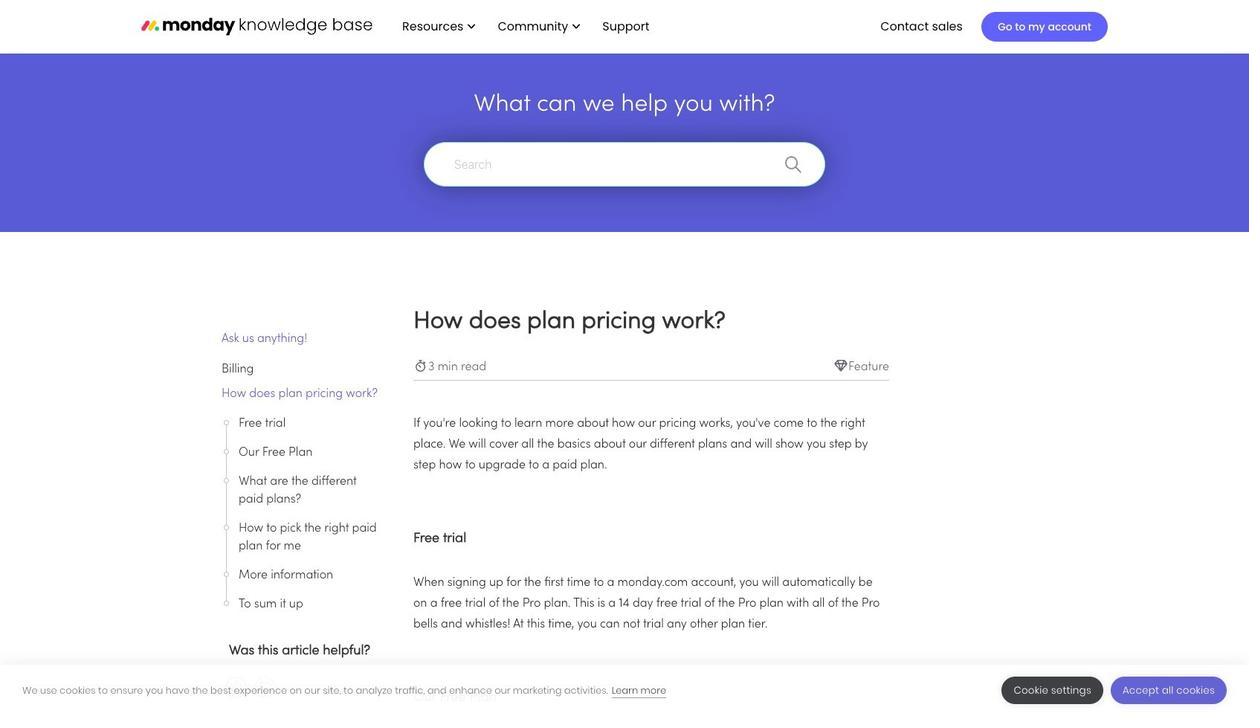 Task type: describe. For each thing, give the bounding box(es) containing it.
main element
[[387, 0, 1108, 54]]



Task type: locate. For each thing, give the bounding box(es) containing it.
dialog
[[0, 665, 1249, 716]]

main content
[[0, 45, 1249, 716]]

None search field
[[416, 142, 833, 187]]

monday.com logo image
[[141, 11, 373, 42]]

Search search field
[[424, 142, 825, 187]]

list
[[387, 0, 661, 54]]



Task type: vqa. For each thing, say whether or not it's contained in the screenshot.
main content
yes



